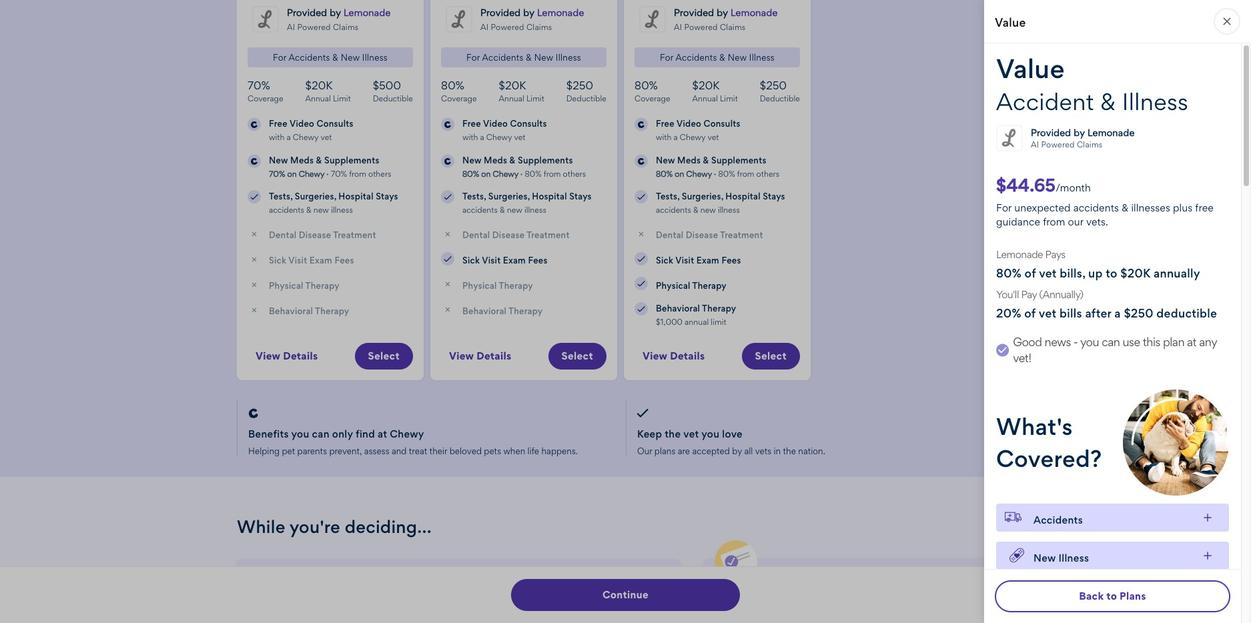 Task type: describe. For each thing, give the bounding box(es) containing it.
can inside good news - you can use this plan at any vet!
[[1102, 335, 1120, 349]]

2 meds from the left
[[484, 155, 507, 165]]

$ for second select button from the right
[[566, 79, 573, 92]]

while you're deciding...
[[237, 516, 432, 537]]

provided inside provided by lemonade ai powered claims
[[1031, 127, 1071, 138]]

bills
[[1060, 306, 1082, 320]]

$44.65
[[996, 174, 1056, 196]]

treatment for first select button
[[333, 230, 376, 240]]

fees for first select button
[[335, 255, 354, 266]]

benefits you can only find at chewy
[[248, 428, 424, 441]]

physical for first select button view details button
[[269, 280, 303, 291]]

details for third select button from left's view details button
[[670, 350, 705, 362]]

free video consults for third select button from left's view details button
[[656, 118, 741, 129]]

our
[[1068, 216, 1084, 228]]

plus
[[1173, 202, 1193, 214]]

provided for view details button associated with second select button from the right
[[481, 7, 521, 18]]

visit for first select button view details button
[[288, 255, 307, 266]]

physical therapy for third select button from left's view details button
[[656, 280, 727, 291]]

back to plans
[[1079, 590, 1146, 603]]

lemonade for first select button
[[344, 7, 391, 18]]

keep the vet you love
[[637, 428, 743, 441]]

plans
[[1120, 590, 1146, 603]]

good
[[1013, 335, 1042, 349]]

/month
[[1056, 182, 1091, 194]]

1 vertical spatial can
[[312, 428, 330, 441]]

$20k for third select button from left's view details button
[[692, 79, 720, 92]]

sick for view details button associated with second select button from the right
[[463, 255, 480, 266]]

80 for view details button associated with second select button from the right
[[441, 79, 456, 92]]

view details for first select button view details button
[[256, 350, 318, 362]]

treatment for third select button from left
[[720, 230, 763, 240]]

for inside for unexpected accidents & illnesses plus free guidance from our vets.
[[996, 202, 1012, 214]]

consults for view details button associated with second select button from the right
[[510, 118, 547, 129]]

for for view details button associated with second select button from the right
[[467, 52, 480, 63]]

tests, surgeries, hospital stays for first select button view details button
[[269, 191, 398, 202]]

on for third select button from left's view details button
[[675, 169, 684, 179]]

$ for first select button
[[373, 79, 379, 92]]

exam for third select button from left's view details button
[[697, 255, 720, 266]]

vet left the love
[[684, 428, 699, 441]]

lemonade inside lemonade pays 80% of vet bills, up to $20k annually
[[996, 248, 1043, 261]]

stays for first select button
[[376, 191, 398, 202]]

keep
[[637, 428, 662, 441]]

back to plans button
[[995, 581, 1231, 613]]

stays for third select button from left
[[763, 191, 785, 202]]

care.
[[483, 594, 507, 607]]

view for view details button associated with second select button from the right
[[449, 350, 474, 362]]

find
[[356, 428, 375, 441]]

view details button for first select button
[[248, 343, 326, 370]]

1 select from the left
[[368, 350, 400, 362]]

deciding...
[[345, 516, 432, 537]]

supplements for third select button from left
[[711, 155, 767, 165]]

meet
[[715, 594, 751, 611]]

vet!
[[1013, 351, 1032, 365]]

70
[[248, 79, 261, 92]]

1 select button from the left
[[355, 343, 413, 370]]

surgeries, for third select button from left's view details button
[[682, 191, 723, 202]]

of inside you'll pay (annually) 20% of vet bills after a $250 deductible
[[1025, 306, 1036, 320]]

up
[[1089, 266, 1103, 280]]

from
[[1043, 216, 1066, 228]]

hospital for third select button from left
[[726, 191, 761, 202]]

$ 500
[[373, 79, 401, 92]]

3 for accidents & new illness from the left
[[660, 52, 775, 63]]

provided for first select button view details button
[[287, 7, 327, 18]]

you'll
[[996, 288, 1019, 301]]

$250
[[1124, 306, 1154, 320]]

20%
[[996, 306, 1022, 320]]

provider
[[781, 594, 839, 611]]

hospital for second select button from the right
[[532, 191, 567, 202]]

free for view details button associated with second select button from the right
[[463, 118, 481, 129]]

exam for view details button associated with second select button from the right
[[503, 255, 526, 266]]

what's covered?
[[996, 412, 1102, 473]]

2 select button from the left
[[548, 343, 607, 370]]

by for third select button from left's view details button
[[717, 7, 728, 18]]

view for third select button from left's view details button
[[643, 350, 668, 362]]

provided by lemonade ai powered claims
[[1031, 127, 1135, 149]]

illness inside value accident & illness
[[1123, 87, 1189, 116]]

new meds & supplements 80% on chewy · for third select button from left's view details button
[[656, 155, 767, 179]]

at inside good news - you can use this plan at any vet!
[[1187, 335, 1197, 349]]

use
[[1123, 335, 1140, 349]]

covered?
[[996, 444, 1102, 473]]

fees for second select button from the right
[[528, 255, 548, 266]]

value accident & illness
[[996, 53, 1189, 116]]

insight
[[265, 572, 302, 583]]

for for first select button view details button
[[273, 52, 286, 63]]

view details for view details button associated with second select button from the right
[[449, 350, 512, 362]]

lemonade insurance logo image for first select button view details button
[[252, 6, 279, 33]]

ai
[[1031, 139, 1039, 149]]

physical for view details button associated with second select button from the right
[[463, 280, 497, 291]]

the for meet
[[755, 594, 777, 611]]

illnesses
[[1132, 202, 1171, 214]]

consults for third select button from left's view details button
[[704, 118, 741, 129]]

while
[[237, 516, 285, 537]]

pays
[[1046, 248, 1066, 261]]

supplements for first select button
[[324, 155, 380, 165]]

to inside lemonade pays 80% of vet bills, up to $20k annually
[[1106, 266, 1118, 280]]

dog
[[379, 594, 398, 607]]

visit for third select button from left's view details button
[[676, 255, 694, 266]]

view details button for second select button from the right
[[441, 343, 520, 370]]

accidents
[[1074, 202, 1119, 214]]

0 horizontal spatial the
[[310, 594, 326, 607]]

love
[[722, 428, 743, 441]]

seek
[[440, 594, 462, 607]]

by for first select button view details button
[[330, 7, 341, 18]]

sick visit exam fees for third select button from left's view details button
[[656, 255, 741, 266]]

· for first select button view details button
[[327, 169, 329, 179]]

you for good
[[1080, 335, 1099, 349]]

this
[[1143, 335, 1161, 349]]

free
[[1196, 202, 1214, 214]]

plan
[[1163, 335, 1185, 349]]

500
[[379, 79, 401, 92]]

behavioral therapy for first select button view details button
[[269, 306, 349, 316]]

80 for third select button from left's view details button
[[635, 79, 649, 92]]

3 accidents from the left
[[676, 52, 717, 63]]

chewy-exclusive benefit image
[[441, 117, 455, 131]]

behavioral for first select button view details button
[[269, 306, 313, 316]]

free for third select button from left's view details button
[[656, 118, 675, 129]]

1 vertical spatial at
[[378, 428, 387, 441]]

2 select from the left
[[562, 350, 593, 362]]

physical therapy for first select button view details button
[[269, 280, 340, 291]]

of inside lemonade pays 80% of vet bills, up to $20k annually
[[1025, 266, 1036, 280]]

80% for view details button associated with second select button from the right
[[463, 169, 479, 179]]

$20k inside lemonade pays 80% of vet bills, up to $20k annually
[[1121, 266, 1151, 280]]

illnesses are the #1 reason dog parents seek vet care.
[[248, 594, 507, 607]]

70%
[[269, 169, 285, 179]]

70 %
[[248, 79, 270, 92]]

$44.65 /month
[[996, 174, 1091, 196]]

sick visit exam fees for first select button view details button
[[269, 255, 354, 266]]

vet inside lemonade pays 80% of vet bills, up to $20k annually
[[1039, 266, 1057, 280]]

disease for third select button from left's view details button
[[686, 230, 718, 240]]

provided by lemonade for view details button associated with second select button from the right
[[481, 7, 584, 18]]

1 accidents from the left
[[289, 52, 330, 63]]

good news - you can use this plan at any vet!
[[1013, 335, 1217, 365]]

new inside new meds & supplements 70% on chewy ·
[[269, 155, 288, 165]]

lemonade insurance logo image for view details button associated with second select button from the right
[[446, 6, 473, 33]]

· for third select button from left's view details button
[[714, 169, 716, 179]]

you'll pay (annually) 20% of vet bills after a $250 deductible
[[996, 288, 1218, 320]]

continue
[[603, 589, 649, 601]]

lemonade for third select button from left
[[731, 7, 778, 18]]

meet the provider
[[715, 594, 839, 611]]

(annually)
[[1040, 288, 1084, 301]]

dental for third select button from left's view details button
[[656, 230, 684, 240]]

disease for first select button view details button
[[299, 230, 331, 240]]

250 for third select button from left
[[766, 79, 787, 92]]

new meds & supplements 80% on chewy · for view details button associated with second select button from the right
[[463, 155, 573, 179]]

benefits
[[248, 428, 289, 441]]

by for view details button associated with second select button from the right
[[523, 7, 535, 18]]

continue button
[[511, 579, 740, 611]]

guidance
[[996, 216, 1041, 228]]

behavioral for third select button from left's view details button
[[656, 303, 700, 313]]

% for view details button associated with second select button from the right
[[456, 79, 464, 92]]

on for first select button view details button
[[287, 169, 297, 179]]



Task type: vqa. For each thing, say whether or not it's contained in the screenshot.


Task type: locate. For each thing, give the bounding box(es) containing it.
80%
[[463, 169, 479, 179], [656, 169, 673, 179], [996, 266, 1022, 280]]

you inside good news - you can use this plan at any vet!
[[1080, 335, 1099, 349]]

of
[[1025, 266, 1036, 280], [1025, 306, 1036, 320]]

0 horizontal spatial provided by lemonade
[[287, 7, 391, 18]]

you right benefits
[[291, 428, 309, 441]]

the for keep
[[665, 428, 681, 441]]

dental disease treatment for view details button associated with second select button from the right
[[463, 230, 570, 240]]

can
[[1102, 335, 1120, 349], [312, 428, 330, 441]]

1 horizontal spatial for accidents & new illness
[[467, 52, 581, 63]]

0 horizontal spatial dental
[[269, 230, 297, 240]]

· inside new meds & supplements 70% on chewy ·
[[327, 169, 329, 179]]

the
[[665, 428, 681, 441], [310, 594, 326, 607], [755, 594, 777, 611]]

1 horizontal spatial provided by lemonade
[[481, 7, 584, 18]]

1 · from the left
[[327, 169, 329, 179]]

the left #1
[[310, 594, 326, 607]]

0 horizontal spatial $
[[373, 79, 379, 92]]

1 80 from the left
[[441, 79, 456, 92]]

2 on from the left
[[481, 169, 491, 179]]

dental disease treatment
[[269, 230, 376, 240], [463, 230, 570, 240], [656, 230, 763, 240]]

0 horizontal spatial select
[[368, 350, 400, 362]]

new
[[341, 52, 360, 63], [534, 52, 553, 63], [728, 52, 747, 63], [269, 155, 288, 165], [463, 155, 482, 165], [656, 155, 675, 165]]

surgeries, for first select button view details button
[[295, 191, 336, 202]]

at left any
[[1187, 335, 1197, 349]]

2 horizontal spatial select button
[[742, 343, 800, 370]]

physical for third select button from left's view details button
[[656, 280, 691, 291]]

0 horizontal spatial meds
[[290, 155, 314, 165]]

a
[[1115, 306, 1121, 320]]

% for third select button from left's view details button
[[649, 79, 658, 92]]

2 horizontal spatial view details
[[643, 350, 705, 362]]

fees
[[335, 255, 354, 266], [528, 255, 548, 266], [722, 255, 741, 266]]

0 horizontal spatial excluded benefit image
[[248, 227, 261, 241]]

1 horizontal spatial %
[[456, 79, 464, 92]]

3 dental disease treatment from the left
[[656, 230, 763, 240]]

0 horizontal spatial physical
[[269, 280, 303, 291]]

3 stays from the left
[[763, 191, 785, 202]]

2 view details from the left
[[449, 350, 512, 362]]

1 details from the left
[[283, 350, 318, 362]]

free video consults for view details button associated with second select button from the right
[[463, 118, 547, 129]]

behavioral
[[656, 303, 700, 313], [463, 305, 507, 316], [269, 306, 313, 316]]

2 dental from the left
[[463, 230, 490, 240]]

3 % from the left
[[649, 79, 658, 92]]

3 treatment from the left
[[720, 230, 763, 240]]

2 exam from the left
[[503, 255, 526, 266]]

1 sick visit exam fees from the left
[[269, 255, 354, 266]]

0 horizontal spatial 80 %
[[441, 79, 464, 92]]

consults
[[317, 118, 354, 129], [510, 118, 547, 129], [704, 118, 741, 129]]

& inside for unexpected accidents & illnesses plus free guidance from our vets.
[[1122, 202, 1129, 214]]

1 horizontal spatial at
[[1187, 335, 1197, 349]]

2 for accidents & new illness from the left
[[467, 52, 581, 63]]

1 250 from the left
[[573, 79, 593, 92]]

0 horizontal spatial %
[[261, 79, 270, 92]]

2 horizontal spatial view
[[643, 350, 668, 362]]

to right up
[[1106, 266, 1118, 280]]

2 horizontal spatial behavioral
[[656, 303, 700, 313]]

1 sick from the left
[[269, 255, 286, 266]]

3 visit from the left
[[676, 255, 694, 266]]

of down "pay"
[[1025, 306, 1036, 320]]

pay
[[1021, 288, 1037, 301]]

1 video from the left
[[290, 118, 314, 129]]

by inside provided by lemonade ai powered claims
[[1074, 127, 1085, 138]]

disease
[[299, 230, 331, 240], [492, 230, 525, 240], [686, 230, 718, 240]]

80
[[441, 79, 456, 92], [635, 79, 649, 92]]

·
[[327, 169, 329, 179], [521, 169, 523, 179], [714, 169, 716, 179]]

can left use
[[1102, 335, 1120, 349]]

1 visit from the left
[[288, 255, 307, 266]]

3 view from the left
[[643, 350, 668, 362]]

excluded benefit image for dental disease treatment
[[248, 227, 261, 241]]

at right find
[[378, 428, 387, 441]]

sick for first select button view details button
[[269, 255, 286, 266]]

2 % from the left
[[456, 79, 464, 92]]

0 horizontal spatial stays
[[376, 191, 398, 202]]

1 tests, from the left
[[269, 191, 293, 202]]

value for value
[[995, 15, 1026, 29]]

2 horizontal spatial physical
[[656, 280, 691, 291]]

3 disease from the left
[[686, 230, 718, 240]]

2 stays from the left
[[569, 191, 592, 202]]

value inside value accident & illness
[[996, 53, 1065, 85]]

video for first select button view details button
[[290, 118, 314, 129]]

1 horizontal spatial 80%
[[656, 169, 673, 179]]

deductible
[[1157, 306, 1218, 320]]

dental disease treatment for first select button view details button
[[269, 230, 376, 240]]

3 tests, from the left
[[656, 191, 680, 202]]

for unexpected accidents & illnesses plus free guidance from our vets.
[[996, 202, 1214, 228]]

3 surgeries, from the left
[[682, 191, 723, 202]]

hospital
[[339, 191, 374, 202], [532, 191, 567, 202], [726, 191, 761, 202]]

lemonade insurance logo image
[[252, 6, 279, 33], [446, 6, 473, 33], [639, 6, 666, 33], [996, 125, 1031, 152]]

physical
[[463, 280, 497, 291], [656, 280, 691, 291], [269, 280, 303, 291]]

1 horizontal spatial on
[[481, 169, 491, 179]]

2 horizontal spatial fees
[[722, 255, 741, 266]]

sick visit exam fees
[[269, 255, 354, 266], [463, 255, 548, 266], [656, 255, 741, 266]]

1 view details button from the left
[[248, 343, 326, 370]]

0 horizontal spatial surgeries,
[[295, 191, 336, 202]]

vet down pays
[[1039, 266, 1057, 280]]

behavioral for view details button associated with second select button from the right
[[463, 305, 507, 316]]

view
[[256, 350, 281, 362], [449, 350, 474, 362], [643, 350, 668, 362]]

vet right seek
[[465, 594, 481, 607]]

2 horizontal spatial meds
[[678, 155, 701, 165]]

0 horizontal spatial video
[[290, 118, 314, 129]]

1 horizontal spatial fees
[[528, 255, 548, 266]]

consults for first select button view details button
[[317, 118, 354, 129]]

0 horizontal spatial select button
[[355, 343, 413, 370]]

news
[[1045, 335, 1071, 349]]

2 horizontal spatial dental
[[656, 230, 684, 240]]

lemonade insurance logo image for third select button from left's view details button
[[639, 6, 666, 33]]

details for view details button associated with second select button from the right
[[477, 350, 512, 362]]

0 horizontal spatial tests,
[[269, 191, 293, 202]]

dental for first select button view details button
[[269, 230, 297, 240]]

2 80 from the left
[[635, 79, 649, 92]]

view for first select button view details button
[[256, 350, 281, 362]]

stays
[[376, 191, 398, 202], [569, 191, 592, 202], [763, 191, 785, 202]]

powered
[[1042, 139, 1075, 149]]

1 dental disease treatment from the left
[[269, 230, 376, 240]]

for for third select button from left's view details button
[[660, 52, 674, 63]]

2 horizontal spatial physical therapy
[[656, 280, 727, 291]]

1 horizontal spatial excluded benefit image
[[441, 302, 455, 317]]

80 % for view details button associated with second select button from the right
[[441, 79, 464, 92]]

1 hospital from the left
[[339, 191, 374, 202]]

1 horizontal spatial physical therapy
[[463, 280, 533, 291]]

included benefit image
[[248, 190, 261, 204], [635, 252, 648, 265]]

3 fees from the left
[[722, 255, 741, 266]]

details
[[283, 350, 318, 362], [477, 350, 512, 362], [670, 350, 705, 362]]

provided by lemonade
[[287, 7, 391, 18], [481, 7, 584, 18], [674, 7, 778, 18]]

on
[[287, 169, 297, 179], [481, 169, 491, 179], [675, 169, 684, 179]]

2 horizontal spatial supplements
[[711, 155, 767, 165]]

2 dental disease treatment from the left
[[463, 230, 570, 240]]

0 vertical spatial excluded benefit image
[[248, 227, 261, 241]]

provided for third select button from left's view details button
[[674, 7, 714, 18]]

0 horizontal spatial for accidents & new illness
[[273, 52, 388, 63]]

2 horizontal spatial hospital
[[726, 191, 761, 202]]

1 80 % from the left
[[441, 79, 464, 92]]

2 horizontal spatial surgeries,
[[682, 191, 723, 202]]

0 horizontal spatial fees
[[335, 255, 354, 266]]

3 sick visit exam fees from the left
[[656, 255, 741, 266]]

chewy-exclusive benefit image
[[248, 117, 261, 131], [635, 117, 648, 131], [248, 154, 261, 168], [441, 154, 455, 168], [635, 154, 648, 168]]

bills,
[[1060, 266, 1086, 280]]

1 horizontal spatial can
[[1102, 335, 1120, 349]]

2 view details button from the left
[[441, 343, 520, 370]]

2 treatment from the left
[[527, 230, 570, 240]]

3 view details button from the left
[[635, 343, 713, 370]]

0 horizontal spatial free
[[269, 118, 288, 129]]

80 % for third select button from left's view details button
[[635, 79, 658, 92]]

2 free video consults from the left
[[463, 118, 547, 129]]

3 meds from the left
[[678, 155, 701, 165]]

1 tests, surgeries, hospital stays from the left
[[269, 191, 398, 202]]

0 horizontal spatial 250
[[573, 79, 593, 92]]

are
[[292, 594, 307, 607]]

1 horizontal spatial tests,
[[463, 191, 486, 202]]

2 80 % from the left
[[635, 79, 658, 92]]

after
[[1086, 306, 1112, 320]]

3 $ from the left
[[760, 79, 766, 92]]

0 horizontal spatial can
[[312, 428, 330, 441]]

chewy inside new meds & supplements 70% on chewy ·
[[299, 169, 325, 179]]

tests, for second select button from the right
[[463, 191, 486, 202]]

by
[[330, 7, 341, 18], [523, 7, 535, 18], [717, 7, 728, 18], [1074, 127, 1085, 138]]

2 supplements from the left
[[518, 155, 573, 165]]

3 dental from the left
[[656, 230, 684, 240]]

2 horizontal spatial select
[[755, 350, 787, 362]]

included benefit image
[[441, 190, 455, 204], [635, 190, 648, 204], [441, 252, 455, 265], [635, 277, 648, 290], [635, 302, 648, 315], [629, 403, 656, 423]]

parents
[[400, 594, 437, 607]]

excluded benefit image
[[441, 227, 455, 241], [635, 227, 648, 241], [248, 252, 261, 267], [441, 277, 455, 292], [248, 277, 261, 292], [248, 303, 261, 317]]

1 new meds & supplements 80% on chewy · from the left
[[463, 155, 573, 179]]

0 horizontal spatial accidents
[[289, 52, 330, 63]]

2 horizontal spatial tests, surgeries, hospital stays
[[656, 191, 785, 202]]

close image
[[1221, 15, 1234, 28]]

2 horizontal spatial details
[[670, 350, 705, 362]]

visit
[[288, 255, 307, 266], [482, 255, 501, 266], [676, 255, 694, 266]]

1 horizontal spatial consults
[[510, 118, 547, 129]]

1 horizontal spatial sick
[[463, 255, 480, 266]]

1 % from the left
[[261, 79, 270, 92]]

supplements inside new meds & supplements 70% on chewy ·
[[324, 155, 380, 165]]

value for value accident & illness
[[996, 53, 1065, 85]]

2 consults from the left
[[510, 118, 547, 129]]

chewy
[[299, 169, 325, 179], [493, 169, 519, 179], [686, 169, 712, 179], [390, 428, 424, 441]]

any
[[1199, 335, 1217, 349]]

at
[[1187, 335, 1197, 349], [378, 428, 387, 441]]

new illness image
[[1201, 549, 1215, 562]]

$ 250 for second select button from the right
[[566, 79, 593, 92]]

supplements for second select button from the right
[[518, 155, 573, 165]]

treatment
[[333, 230, 376, 240], [527, 230, 570, 240], [720, 230, 763, 240]]

2 horizontal spatial video
[[677, 118, 702, 129]]

1 horizontal spatial view details button
[[441, 343, 520, 370]]

view details button
[[248, 343, 326, 370], [441, 343, 520, 370], [635, 343, 713, 370]]

-
[[1074, 335, 1078, 349]]

0 horizontal spatial tests, surgeries, hospital stays
[[269, 191, 398, 202]]

1 $ from the left
[[373, 79, 379, 92]]

vet down (annually)
[[1039, 306, 1057, 320]]

to inside button
[[1107, 590, 1117, 603]]

2 fees from the left
[[528, 255, 548, 266]]

the right keep
[[665, 428, 681, 441]]

included benefit image for sick
[[635, 252, 648, 265]]

1 vertical spatial to
[[1107, 590, 1117, 603]]

2 provided by lemonade from the left
[[481, 7, 584, 18]]

1 horizontal spatial behavioral
[[463, 305, 507, 316]]

2 sick from the left
[[463, 255, 480, 266]]

2 sick visit exam fees from the left
[[463, 255, 548, 266]]

select
[[368, 350, 400, 362], [562, 350, 593, 362], [755, 350, 787, 362]]

to right "back"
[[1107, 590, 1117, 603]]

sick visit exam fees for view details button associated with second select button from the right
[[463, 255, 548, 266]]

accidents image
[[1201, 511, 1215, 524]]

2 horizontal spatial dental disease treatment
[[656, 230, 763, 240]]

2 new meds & supplements 80% on chewy · from the left
[[656, 155, 767, 179]]

2 · from the left
[[521, 169, 523, 179]]

& inside value accident & illness
[[1101, 87, 1116, 116]]

1 horizontal spatial included benefit image
[[635, 252, 648, 265]]

2 of from the top
[[1025, 306, 1036, 320]]

1 surgeries, from the left
[[295, 191, 336, 202]]

1 horizontal spatial select
[[562, 350, 593, 362]]

1 vertical spatial value
[[996, 53, 1065, 85]]

visit for view details button associated with second select button from the right
[[482, 255, 501, 266]]

1 for accidents & new illness from the left
[[273, 52, 388, 63]]

accident
[[996, 87, 1095, 116]]

$ 250
[[566, 79, 593, 92], [760, 79, 787, 92]]

2 horizontal spatial view details button
[[635, 343, 713, 370]]

1 of from the top
[[1025, 266, 1036, 280]]

1 disease from the left
[[299, 230, 331, 240]]

unexpected
[[1015, 202, 1071, 214]]

3 on from the left
[[675, 169, 684, 179]]

0 horizontal spatial ·
[[327, 169, 329, 179]]

2 accidents from the left
[[482, 52, 524, 63]]

1 treatment from the left
[[333, 230, 376, 240]]

illnesses
[[248, 594, 289, 607]]

select button
[[355, 343, 413, 370], [548, 343, 607, 370], [742, 343, 800, 370]]

1 horizontal spatial disease
[[492, 230, 525, 240]]

0 vertical spatial value
[[995, 15, 1026, 29]]

2 surgeries, from the left
[[488, 191, 530, 202]]

for accidents & new illness
[[273, 52, 388, 63], [467, 52, 581, 63], [660, 52, 775, 63]]

surgeries,
[[295, 191, 336, 202], [488, 191, 530, 202], [682, 191, 723, 202]]

physical therapy
[[463, 280, 533, 291], [656, 280, 727, 291], [269, 280, 340, 291]]

2 tests, from the left
[[463, 191, 486, 202]]

1 consults from the left
[[317, 118, 354, 129]]

provided
[[287, 7, 327, 18], [481, 7, 521, 18], [674, 7, 714, 18], [1031, 127, 1071, 138]]

1 vertical spatial included benefit image
[[635, 252, 648, 265]]

on inside new meds & supplements 70% on chewy ·
[[287, 169, 297, 179]]

2 disease from the left
[[492, 230, 525, 240]]

1 $ 250 from the left
[[566, 79, 593, 92]]

3 · from the left
[[714, 169, 716, 179]]

80 %
[[441, 79, 464, 92], [635, 79, 658, 92]]

2 horizontal spatial accidents
[[676, 52, 717, 63]]

3 exam from the left
[[697, 255, 720, 266]]

exam
[[310, 255, 332, 266], [503, 255, 526, 266], [697, 255, 720, 266]]

3 consults from the left
[[704, 118, 741, 129]]

video for view details button associated with second select button from the right
[[483, 118, 508, 129]]

2 visit from the left
[[482, 255, 501, 266]]

2 horizontal spatial consults
[[704, 118, 741, 129]]

value dialog
[[975, 0, 1251, 623]]

behavioral therapy for third select button from left's view details button
[[656, 303, 736, 313]]

1 horizontal spatial details
[[477, 350, 512, 362]]

2 horizontal spatial you
[[1080, 335, 1099, 349]]

lemonade insurance logo image inside value dialog
[[996, 125, 1031, 152]]

2 free from the left
[[463, 118, 481, 129]]

2 tests, surgeries, hospital stays from the left
[[463, 191, 592, 202]]

2 250 from the left
[[766, 79, 787, 92]]

meds
[[290, 155, 314, 165], [484, 155, 507, 165], [678, 155, 701, 165]]

lemonade inside provided by lemonade ai powered claims
[[1088, 127, 1135, 138]]

lemonade pays 80% of vet bills, up to $20k annually
[[996, 248, 1201, 280]]

1 view details from the left
[[256, 350, 318, 362]]

only
[[332, 428, 353, 441]]

you right -
[[1080, 335, 1099, 349]]

vet inside you'll pay (annually) 20% of vet bills after a $250 deductible
[[1039, 306, 1057, 320]]

2 horizontal spatial free video consults
[[656, 118, 741, 129]]

of up "pay"
[[1025, 266, 1036, 280]]

exam for first select button view details button
[[310, 255, 332, 266]]

%
[[261, 79, 270, 92], [456, 79, 464, 92], [649, 79, 658, 92]]

new meds & supplements 80% on chewy ·
[[463, 155, 573, 179], [656, 155, 767, 179]]

sick
[[269, 255, 286, 266], [463, 255, 480, 266], [656, 255, 674, 266]]

1 vertical spatial of
[[1025, 306, 1036, 320]]

1 horizontal spatial $ 250
[[760, 79, 787, 92]]

250
[[573, 79, 593, 92], [766, 79, 787, 92]]

$20k for first select button view details button
[[305, 79, 333, 92]]

0 horizontal spatial supplements
[[324, 155, 380, 165]]

vets.
[[1086, 216, 1109, 228]]

2 horizontal spatial visit
[[676, 255, 694, 266]]

free video consults
[[269, 118, 354, 129], [463, 118, 547, 129], [656, 118, 741, 129]]

$ 250 for third select button from left
[[760, 79, 787, 92]]

1 horizontal spatial 80 %
[[635, 79, 658, 92]]

vet
[[1039, 266, 1057, 280], [1039, 306, 1057, 320], [684, 428, 699, 441], [465, 594, 481, 607]]

free video consults for first select button view details button
[[269, 118, 354, 129]]

& inside new meds & supplements 70% on chewy ·
[[316, 155, 322, 165]]

3 select from the left
[[755, 350, 787, 362]]

0 horizontal spatial treatment
[[333, 230, 376, 240]]

3 sick from the left
[[656, 255, 674, 266]]

2 horizontal spatial %
[[649, 79, 658, 92]]

1 horizontal spatial view details
[[449, 350, 512, 362]]

1 horizontal spatial the
[[665, 428, 681, 441]]

$ for third select button from left
[[760, 79, 766, 92]]

0 horizontal spatial you
[[291, 428, 309, 441]]

to
[[1106, 266, 1118, 280], [1107, 590, 1117, 603]]

2 horizontal spatial provided by lemonade
[[674, 7, 778, 18]]

2 hospital from the left
[[532, 191, 567, 202]]

details for first select button view details button
[[283, 350, 318, 362]]

reason
[[343, 594, 376, 607]]

3 select button from the left
[[742, 343, 800, 370]]

you left the love
[[702, 428, 720, 441]]

80% inside lemonade pays 80% of vet bills, up to $20k annually
[[996, 266, 1022, 280]]

1 on from the left
[[287, 169, 297, 179]]

0 horizontal spatial visit
[[288, 255, 307, 266]]

claims
[[1077, 139, 1103, 149]]

0 horizontal spatial physical therapy
[[269, 280, 340, 291]]

behavioral therapy for view details button associated with second select button from the right
[[463, 305, 543, 316]]

0 horizontal spatial dental disease treatment
[[269, 230, 376, 240]]

chewy for third select button from left's view details button
[[686, 169, 712, 179]]

1 view from the left
[[256, 350, 281, 362]]

2 horizontal spatial the
[[755, 594, 777, 611]]

fees for third select button from left
[[722, 255, 741, 266]]

2 details from the left
[[477, 350, 512, 362]]

1 horizontal spatial stays
[[569, 191, 592, 202]]

1 fees from the left
[[335, 255, 354, 266]]

1 supplements from the left
[[324, 155, 380, 165]]

0 horizontal spatial behavioral
[[269, 306, 313, 316]]

lemonade for second select button from the right
[[537, 7, 584, 18]]

meds inside new meds & supplements 70% on chewy ·
[[290, 155, 314, 165]]

2 horizontal spatial tests,
[[656, 191, 680, 202]]

1 horizontal spatial 250
[[766, 79, 787, 92]]

0 vertical spatial can
[[1102, 335, 1120, 349]]

tests, surgeries, hospital stays
[[269, 191, 398, 202], [463, 191, 592, 202], [656, 191, 785, 202]]

you for keep
[[702, 428, 720, 441]]

back
[[1079, 590, 1104, 603]]

stays for second select button from the right
[[569, 191, 592, 202]]

0 horizontal spatial view details button
[[248, 343, 326, 370]]

1 free from the left
[[269, 118, 288, 129]]

can left the only
[[312, 428, 330, 441]]

2 horizontal spatial sick
[[656, 255, 674, 266]]

3 tests, surgeries, hospital stays from the left
[[656, 191, 785, 202]]

1 horizontal spatial behavioral therapy
[[463, 305, 543, 316]]

1 horizontal spatial select button
[[548, 343, 607, 370]]

3 supplements from the left
[[711, 155, 767, 165]]

hospital for first select button
[[339, 191, 374, 202]]

provided by lemonade for first select button view details button
[[287, 7, 391, 18]]

surgeries, for view details button associated with second select button from the right
[[488, 191, 530, 202]]

behavioral therapy
[[656, 303, 736, 313], [463, 305, 543, 316], [269, 306, 349, 316]]

$20k for view details button associated with second select button from the right
[[499, 79, 526, 92]]

1 stays from the left
[[376, 191, 398, 202]]

treatment for second select button from the right
[[527, 230, 570, 240]]

therapy
[[499, 280, 533, 291], [693, 280, 727, 291], [305, 280, 340, 291], [702, 303, 736, 313], [509, 305, 543, 316], [315, 306, 349, 316]]

2 horizontal spatial $
[[760, 79, 766, 92]]

illness
[[362, 52, 388, 63], [556, 52, 581, 63], [749, 52, 775, 63], [1123, 87, 1189, 116]]

excluded benefit image
[[248, 227, 261, 241], [441, 302, 455, 317]]

0 horizontal spatial 80
[[441, 79, 456, 92]]

$20k
[[305, 79, 333, 92], [499, 79, 526, 92], [692, 79, 720, 92], [1121, 266, 1151, 280]]

included benefit image for tests,
[[248, 190, 261, 204]]

1 meds from the left
[[290, 155, 314, 165]]

3 hospital from the left
[[726, 191, 761, 202]]

2 horizontal spatial exam
[[697, 255, 720, 266]]

1 horizontal spatial supplements
[[518, 155, 573, 165]]

0 vertical spatial of
[[1025, 266, 1036, 280]]

1 horizontal spatial sick visit exam fees
[[463, 255, 548, 266]]

2 $ from the left
[[566, 79, 573, 92]]

2 horizontal spatial stays
[[763, 191, 785, 202]]

#1
[[328, 594, 341, 607]]

view details for third select button from left's view details button
[[643, 350, 705, 362]]

tests, surgeries, hospital stays for third select button from left's view details button
[[656, 191, 785, 202]]

disease for view details button associated with second select button from the right
[[492, 230, 525, 240]]

the right meet on the bottom right of page
[[755, 594, 777, 611]]

80% for third select button from left's view details button
[[656, 169, 673, 179]]

you're
[[289, 516, 340, 537]]

what's
[[996, 412, 1073, 441]]

physical therapy for view details button associated with second select button from the right
[[463, 280, 533, 291]]

sick for third select button from left's view details button
[[656, 255, 674, 266]]

1 provided by lemonade from the left
[[287, 7, 391, 18]]

3 video from the left
[[677, 118, 702, 129]]

1 vertical spatial excluded benefit image
[[441, 302, 455, 317]]

2 $ 250 from the left
[[760, 79, 787, 92]]

new meds & supplements 70% on chewy ·
[[269, 155, 380, 179]]

dental for view details button associated with second select button from the right
[[463, 230, 490, 240]]

annually
[[1154, 266, 1201, 280]]



